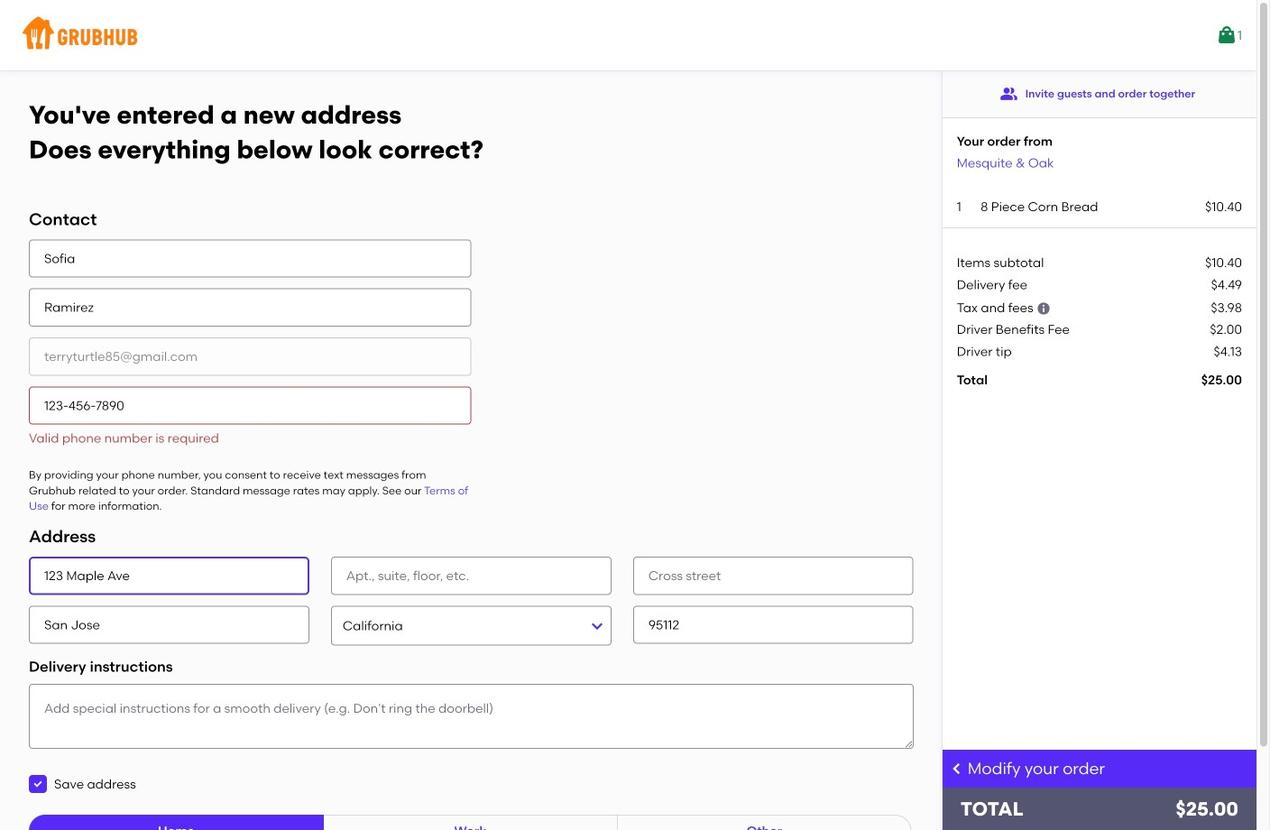 Task type: locate. For each thing, give the bounding box(es) containing it.
alert
[[29, 430, 219, 446]]

people icon image
[[1000, 85, 1018, 103]]

Add special instructions for a smooth delivery (e.g. Don't ring the doorbell) text field
[[29, 684, 914, 749]]

Address 1 text field
[[29, 557, 309, 595]]

Address 2 text field
[[331, 557, 612, 595]]

Last name text field
[[29, 288, 471, 327]]

Email email field
[[29, 337, 471, 376]]

svg image
[[32, 779, 43, 789]]

City text field
[[29, 606, 309, 644]]



Task type: describe. For each thing, give the bounding box(es) containing it.
Phone telephone field
[[29, 386, 471, 425]]

First name text field
[[29, 239, 471, 278]]

Zip text field
[[633, 606, 914, 644]]

svg image
[[1037, 301, 1051, 316]]

Cross street text field
[[633, 557, 914, 595]]

main navigation navigation
[[0, 0, 1257, 70]]



Task type: vqa. For each thing, say whether or not it's contained in the screenshot.
'MR. HIBACHI'
no



